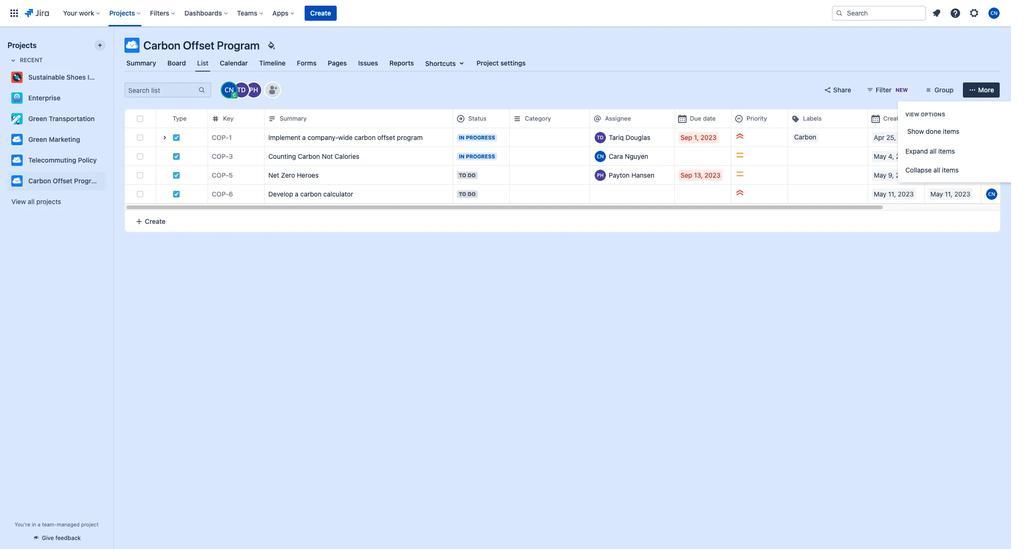 Task type: describe. For each thing, give the bounding box(es) containing it.
sustainable
[[28, 73, 65, 81]]

managed
[[57, 522, 80, 528]]

0 horizontal spatial program
[[74, 177, 101, 185]]

filter
[[876, 86, 892, 94]]

initiative
[[88, 73, 114, 81]]

1 vertical spatial create button
[[125, 211, 1000, 232]]

telecommuting
[[28, 156, 76, 164]]

enterprise
[[28, 94, 60, 102]]

timeline link
[[257, 55, 288, 72]]

progress for counting carbon not calories
[[466, 153, 495, 159]]

1 horizontal spatial offset
[[183, 39, 215, 52]]

assignee
[[605, 115, 631, 122]]

reports
[[389, 59, 414, 67]]

zero
[[281, 171, 295, 179]]

add to starred image for green transportation
[[103, 113, 114, 125]]

sustainable shoes initiative
[[28, 73, 114, 81]]

counting carbon not calories
[[268, 152, 359, 160]]

apps
[[272, 9, 289, 17]]

cop-5
[[212, 171, 233, 179]]

cara nguyen image
[[222, 83, 237, 98]]

payton hansen image
[[246, 83, 261, 98]]

project
[[477, 59, 499, 67]]

priority
[[747, 115, 767, 122]]

add to starred image for carbon offset program
[[103, 175, 114, 187]]

6
[[229, 190, 233, 198]]

new
[[896, 87, 908, 93]]

labels
[[803, 115, 822, 122]]

pages
[[328, 59, 347, 67]]

work
[[79, 9, 94, 17]]

policy
[[78, 156, 97, 164]]

your profile and settings image
[[989, 8, 1000, 19]]

banner containing your work
[[0, 0, 1011, 26]]

row containing cop-5
[[125, 166, 1011, 185]]

marketing
[[49, 135, 80, 143]]

help image
[[950, 8, 961, 19]]

created
[[883, 115, 906, 122]]

summary inside table
[[280, 115, 307, 122]]

row containing cop-6
[[125, 184, 1011, 204]]

1 horizontal spatial carbon offset program
[[143, 39, 260, 52]]

add people image
[[267, 84, 278, 96]]

Search list text field
[[125, 83, 197, 97]]

category
[[525, 115, 551, 122]]

your work button
[[60, 6, 104, 21]]

you're in a team-managed project
[[15, 522, 99, 528]]

pages link
[[326, 55, 349, 72]]

cara
[[609, 152, 623, 160]]

0 horizontal spatial a
[[38, 522, 41, 528]]

project settings
[[477, 59, 526, 67]]

carbon offset program link
[[8, 172, 102, 191]]

Search field
[[832, 6, 926, 21]]

in for counting carbon not calories
[[459, 153, 465, 159]]

list
[[197, 59, 209, 67]]

expand all items button
[[898, 142, 1011, 161]]

calories
[[335, 152, 359, 160]]

all for view
[[28, 198, 35, 206]]

to for develop a carbon calculator
[[459, 191, 466, 197]]

dashboards button
[[182, 6, 231, 21]]

a for carbon
[[295, 190, 299, 198]]

green for green marketing
[[28, 135, 47, 143]]

in progress for counting carbon not calories
[[459, 153, 495, 159]]

1
[[229, 133, 232, 141]]

all for expand
[[930, 147, 937, 155]]

due
[[690, 115, 702, 122]]

issues
[[358, 59, 378, 67]]

show
[[908, 127, 924, 135]]

show done items
[[908, 127, 960, 135]]

implement a company-wide carbon offset program
[[268, 133, 423, 141]]

calculator
[[323, 190, 353, 198]]

view options group
[[898, 101, 1011, 183]]

counting
[[268, 152, 296, 160]]

expand
[[906, 147, 928, 155]]

table containing carbon
[[125, 109, 1011, 211]]

0 horizontal spatial offset
[[53, 177, 72, 185]]

settings image
[[969, 8, 980, 19]]

due date
[[690, 115, 716, 122]]

timeline
[[259, 59, 286, 67]]

updated
[[940, 115, 965, 122]]

0 vertical spatial carbon
[[354, 133, 376, 141]]

board link
[[166, 55, 188, 72]]

key
[[223, 115, 234, 122]]

summary inside tab list
[[126, 59, 156, 67]]

do for net zero heroes
[[468, 172, 476, 178]]

feedback
[[55, 535, 81, 542]]

shortcuts button
[[423, 55, 469, 72]]

1 vertical spatial cell
[[156, 128, 208, 147]]

cop-6
[[212, 190, 233, 198]]

0 horizontal spatial carbon offset program
[[28, 177, 101, 185]]

enterprise link
[[8, 89, 102, 108]]

do for develop a carbon calculator
[[468, 191, 476, 197]]

forms
[[297, 59, 317, 67]]

add to starred image for enterprise
[[103, 92, 114, 104]]

more button
[[963, 83, 1000, 98]]

issues link
[[356, 55, 380, 72]]

projects button
[[106, 6, 144, 21]]

shoes
[[66, 73, 86, 81]]

wide
[[338, 133, 353, 141]]

you're
[[15, 522, 30, 528]]

5
[[229, 171, 233, 179]]

search image
[[836, 9, 843, 17]]

green marketing
[[28, 135, 80, 143]]

teams button
[[234, 6, 267, 21]]

cop-5 link
[[212, 171, 233, 180]]

calendar
[[220, 59, 248, 67]]

a for company-
[[302, 133, 306, 141]]

transportation
[[49, 115, 95, 123]]

status
[[468, 115, 487, 122]]

add to starred image for green marketing
[[103, 134, 114, 145]]

group
[[935, 86, 954, 94]]

collapse recent projects image
[[8, 55, 19, 66]]

in for implement a company-wide carbon offset program
[[459, 134, 465, 140]]

reports link
[[388, 55, 416, 72]]

to do for net zero heroes
[[459, 172, 476, 178]]

create project image
[[96, 42, 104, 49]]

green marketing link
[[8, 130, 102, 149]]

3
[[229, 152, 233, 160]]

telecommuting policy
[[28, 156, 97, 164]]

expand all items
[[906, 147, 955, 155]]



Task type: vqa. For each thing, say whether or not it's contained in the screenshot.
08 Aug
no



Task type: locate. For each thing, give the bounding box(es) containing it.
1 horizontal spatial create
[[310, 9, 331, 17]]

1 horizontal spatial projects
[[109, 9, 135, 17]]

1 row from the top
[[125, 109, 1011, 128]]

company-
[[308, 133, 338, 141]]

4 cop- from the top
[[212, 190, 229, 198]]

2 add to starred image from the top
[[103, 134, 114, 145]]

carbon down labels on the top right of page
[[794, 133, 817, 141]]

2 vertical spatial items
[[942, 166, 959, 174]]

green inside green marketing link
[[28, 135, 47, 143]]

create button
[[305, 6, 337, 21], [125, 211, 1000, 232]]

1 vertical spatial all
[[934, 166, 941, 174]]

1 vertical spatial green
[[28, 135, 47, 143]]

0 vertical spatial offset
[[183, 39, 215, 52]]

primary element
[[6, 0, 832, 26]]

cop-
[[212, 133, 229, 141], [212, 152, 229, 160], [212, 171, 229, 179], [212, 190, 229, 198]]

cop- down cop-1 link
[[212, 152, 229, 160]]

all for collapse
[[934, 166, 941, 174]]

4 add to starred image from the top
[[103, 175, 114, 187]]

row containing cop-3
[[125, 147, 1011, 166]]

carbon offset program up list on the left top of page
[[143, 39, 260, 52]]

filters button
[[147, 6, 179, 21]]

task image right open icon
[[173, 134, 180, 141]]

0 horizontal spatial cell
[[156, 128, 208, 147]]

tariq douglas image
[[234, 83, 249, 98]]

tab list
[[119, 55, 1006, 72]]

collapse all items
[[906, 166, 959, 174]]

implement
[[268, 133, 301, 141]]

2 progress from the top
[[466, 153, 495, 159]]

offset
[[377, 133, 395, 141]]

2 add to starred image from the top
[[103, 113, 114, 125]]

1 task image from the top
[[173, 134, 180, 141]]

in progress for implement a company-wide carbon offset program
[[459, 134, 495, 140]]

1 vertical spatial view
[[11, 198, 26, 206]]

date
[[703, 115, 716, 122]]

1 vertical spatial to do
[[459, 191, 476, 197]]

open image
[[159, 132, 170, 143]]

0 horizontal spatial summary
[[126, 59, 156, 67]]

cop- for 1
[[212, 133, 229, 141]]

1 vertical spatial items
[[939, 147, 955, 155]]

projects
[[109, 9, 135, 17], [8, 41, 37, 50]]

items up collapse all items button
[[939, 147, 955, 155]]

view for view options
[[906, 111, 920, 117]]

1 to do from the top
[[459, 172, 476, 178]]

summary
[[126, 59, 156, 67], [280, 115, 307, 122]]

1 in progress from the top
[[459, 134, 495, 140]]

your work
[[63, 9, 94, 17]]

0 vertical spatial a
[[302, 133, 306, 141]]

teams
[[237, 9, 257, 17]]

cell
[[981, 109, 1011, 128], [156, 128, 208, 147]]

2 horizontal spatial a
[[302, 133, 306, 141]]

0 vertical spatial summary
[[126, 59, 156, 67]]

2 row from the top
[[125, 128, 1011, 147]]

1 vertical spatial summary
[[280, 115, 307, 122]]

projects up sidebar navigation icon
[[109, 9, 135, 17]]

0 vertical spatial in progress
[[459, 134, 495, 140]]

view
[[906, 111, 920, 117], [11, 198, 26, 206]]

cop- down cop-5 link
[[212, 190, 229, 198]]

items
[[943, 127, 960, 135], [939, 147, 955, 155], [942, 166, 959, 174]]

cop- up "cop-3"
[[212, 133, 229, 141]]

0 vertical spatial task image
[[173, 134, 180, 141]]

0 vertical spatial view
[[906, 111, 920, 117]]

collapse all items button
[[898, 161, 1011, 180]]

payton
[[609, 171, 630, 179]]

cop- for 3
[[212, 152, 229, 160]]

give
[[42, 535, 54, 542]]

share button
[[818, 83, 857, 98]]

in
[[32, 522, 36, 528]]

carbon
[[354, 133, 376, 141], [300, 190, 322, 198]]

task image for cop-3
[[173, 153, 180, 160]]

0 vertical spatial progress
[[466, 134, 495, 140]]

2 vertical spatial all
[[28, 198, 35, 206]]

4 row from the top
[[125, 166, 1011, 185]]

1 do from the top
[[468, 172, 476, 178]]

0 vertical spatial green
[[28, 115, 47, 123]]

2 vertical spatial a
[[38, 522, 41, 528]]

2 green from the top
[[28, 135, 47, 143]]

project
[[81, 522, 99, 528]]

task image inside "cell"
[[173, 134, 180, 141]]

1 vertical spatial a
[[295, 190, 299, 198]]

net zero heroes
[[268, 171, 319, 179]]

1 vertical spatial create
[[145, 217, 166, 225]]

items for expand all items
[[939, 147, 955, 155]]

carbon offset program down telecommuting policy
[[28, 177, 101, 185]]

1 vertical spatial carbon
[[300, 190, 322, 198]]

row
[[125, 109, 1011, 128], [125, 128, 1011, 147], [125, 147, 1011, 166], [125, 166, 1011, 185], [125, 184, 1011, 204]]

all right expand
[[930, 147, 937, 155]]

0 vertical spatial program
[[217, 39, 260, 52]]

view left projects on the top left of page
[[11, 198, 26, 206]]

net
[[268, 171, 279, 179]]

cop- down "cop-3" "link"
[[212, 171, 229, 179]]

tariq
[[609, 133, 624, 141]]

items inside button
[[939, 147, 955, 155]]

1 vertical spatial in progress
[[459, 153, 495, 159]]

options
[[921, 111, 945, 117]]

team-
[[42, 522, 57, 528]]

1 vertical spatial projects
[[8, 41, 37, 50]]

nguyen
[[625, 152, 648, 160]]

cop- inside "link"
[[212, 152, 229, 160]]

1 green from the top
[[28, 115, 47, 123]]

1 vertical spatial do
[[468, 191, 476, 197]]

items down updated
[[943, 127, 960, 135]]

1 vertical spatial carbon offset program
[[28, 177, 101, 185]]

not
[[322, 152, 333, 160]]

program
[[397, 133, 423, 141]]

1 vertical spatial program
[[74, 177, 101, 185]]

task image
[[173, 153, 180, 160], [173, 171, 180, 179]]

carbon left not
[[298, 152, 320, 160]]

jira image
[[25, 8, 49, 19], [25, 8, 49, 19]]

0 vertical spatial create button
[[305, 6, 337, 21]]

2 in from the top
[[459, 153, 465, 159]]

2 in progress from the top
[[459, 153, 495, 159]]

offset
[[183, 39, 215, 52], [53, 177, 72, 185]]

apps button
[[270, 6, 298, 21]]

green inside green transportation link
[[28, 115, 47, 123]]

green down enterprise on the left top of page
[[28, 115, 47, 123]]

3 row from the top
[[125, 147, 1011, 166]]

filter new
[[876, 86, 908, 94]]

1 add to starred image from the top
[[103, 72, 114, 83]]

cop-1
[[212, 133, 232, 141]]

view inside "view all projects" link
[[11, 198, 26, 206]]

cop-6 link
[[212, 189, 233, 199]]

0 vertical spatial items
[[943, 127, 960, 135]]

cell down more on the right top
[[981, 109, 1011, 128]]

set background color image
[[265, 40, 277, 51]]

view options
[[906, 111, 945, 117]]

all left projects on the top left of page
[[28, 198, 35, 206]]

task image
[[173, 134, 180, 141], [173, 190, 180, 198]]

row containing type
[[125, 109, 1011, 128]]

1 horizontal spatial view
[[906, 111, 920, 117]]

0 horizontal spatial view
[[11, 198, 26, 206]]

add to starred image for telecommuting policy
[[103, 155, 114, 166]]

0 horizontal spatial create
[[145, 217, 166, 225]]

carbon
[[143, 39, 181, 52], [794, 133, 817, 141], [298, 152, 320, 160], [28, 177, 51, 185]]

2 cop- from the top
[[212, 152, 229, 160]]

0 vertical spatial cell
[[981, 109, 1011, 128]]

1 in from the top
[[459, 134, 465, 140]]

items down expand all items button
[[942, 166, 959, 174]]

banner
[[0, 0, 1011, 26]]

your
[[63, 9, 77, 17]]

0 vertical spatial carbon offset program
[[143, 39, 260, 52]]

green transportation
[[28, 115, 95, 123]]

view all projects
[[11, 198, 61, 206]]

1 horizontal spatial summary
[[280, 115, 307, 122]]

0 vertical spatial to
[[459, 172, 466, 178]]

summary up implement at the top of page
[[280, 115, 307, 122]]

items for show done items
[[943, 127, 960, 135]]

green for green transportation
[[28, 115, 47, 123]]

items for collapse all items
[[942, 166, 959, 174]]

progress for implement a company-wide carbon offset program
[[466, 134, 495, 140]]

sustainable shoes initiative link
[[8, 68, 114, 87]]

1 task image from the top
[[173, 153, 180, 160]]

1 horizontal spatial carbon
[[354, 133, 376, 141]]

carbon right wide
[[354, 133, 376, 141]]

0 vertical spatial to do
[[459, 172, 476, 178]]

1 progress from the top
[[466, 134, 495, 140]]

1 to from the top
[[459, 172, 466, 178]]

cop-1 link
[[212, 133, 232, 142]]

a right the develop
[[295, 190, 299, 198]]

give feedback
[[42, 535, 81, 542]]

0 vertical spatial in
[[459, 134, 465, 140]]

create inside primary element
[[310, 9, 331, 17]]

share
[[833, 86, 851, 94]]

task image down 'type'
[[173, 153, 180, 160]]

add to starred image down sidebar navigation icon
[[103, 72, 114, 83]]

all inside button
[[934, 166, 941, 174]]

1 vertical spatial task image
[[173, 171, 180, 179]]

done
[[926, 127, 941, 135]]

all
[[930, 147, 937, 155], [934, 166, 941, 174], [28, 198, 35, 206]]

items inside button
[[942, 166, 959, 174]]

projects up recent
[[8, 41, 37, 50]]

0 vertical spatial add to starred image
[[103, 72, 114, 83]]

2 to do from the top
[[459, 191, 476, 197]]

payton hansen
[[609, 171, 655, 179]]

0 vertical spatial create
[[310, 9, 331, 17]]

1 vertical spatial offset
[[53, 177, 72, 185]]

1 horizontal spatial cell
[[981, 109, 1011, 128]]

list link
[[195, 55, 210, 72]]

cop- for 5
[[212, 171, 229, 179]]

program up calendar
[[217, 39, 260, 52]]

0 horizontal spatial carbon
[[300, 190, 322, 198]]

add to starred image
[[103, 92, 114, 104], [103, 134, 114, 145], [103, 155, 114, 166], [103, 175, 114, 187]]

tariq douglas
[[609, 133, 651, 141]]

green transportation link
[[8, 109, 102, 128]]

a
[[302, 133, 306, 141], [295, 190, 299, 198], [38, 522, 41, 528]]

to for net zero heroes
[[459, 172, 466, 178]]

program down policy
[[74, 177, 101, 185]]

board
[[167, 59, 186, 67]]

0 vertical spatial do
[[468, 172, 476, 178]]

1 horizontal spatial a
[[295, 190, 299, 198]]

collapse
[[906, 166, 932, 174]]

2 task image from the top
[[173, 190, 180, 198]]

project settings link
[[475, 55, 528, 72]]

create button inside primary element
[[305, 6, 337, 21]]

to do for develop a carbon calculator
[[459, 191, 476, 197]]

in
[[459, 134, 465, 140], [459, 153, 465, 159]]

1 vertical spatial to
[[459, 191, 466, 197]]

task image left cop-5 link
[[173, 171, 180, 179]]

carbon up view all projects
[[28, 177, 51, 185]]

carbon up board
[[143, 39, 181, 52]]

3 cop- from the top
[[212, 171, 229, 179]]

telecommuting policy link
[[8, 151, 102, 170]]

filters
[[150, 9, 169, 17]]

green up telecommuting
[[28, 135, 47, 143]]

2 to from the top
[[459, 191, 466, 197]]

summary up search list text box
[[126, 59, 156, 67]]

sidebar navigation image
[[103, 38, 124, 57]]

table
[[125, 109, 1011, 211]]

douglas
[[626, 133, 651, 141]]

cop- for 6
[[212, 190, 229, 198]]

notifications image
[[931, 8, 942, 19]]

group button
[[920, 83, 960, 98]]

task image for cop-5
[[173, 171, 180, 179]]

hansen
[[632, 171, 655, 179]]

1 vertical spatial add to starred image
[[103, 113, 114, 125]]

1 vertical spatial in
[[459, 153, 465, 159]]

carbon down heroes at the top of page
[[300, 190, 322, 198]]

view inside view options group
[[906, 111, 920, 117]]

row containing carbon
[[125, 128, 1011, 147]]

view all projects link
[[8, 193, 106, 210]]

offset up list on the left top of page
[[183, 39, 215, 52]]

1 cop- from the top
[[212, 133, 229, 141]]

a right in
[[38, 522, 41, 528]]

heroes
[[297, 171, 319, 179]]

add to starred image for sustainable shoes initiative
[[103, 72, 114, 83]]

offset down telecommuting policy
[[53, 177, 72, 185]]

0 horizontal spatial projects
[[8, 41, 37, 50]]

a left company-
[[302, 133, 306, 141]]

appswitcher icon image
[[8, 8, 20, 19]]

view for view all projects
[[11, 198, 26, 206]]

1 vertical spatial progress
[[466, 153, 495, 159]]

cell down 'type'
[[156, 128, 208, 147]]

tab list containing list
[[119, 55, 1006, 72]]

3 add to starred image from the top
[[103, 155, 114, 166]]

1 vertical spatial task image
[[173, 190, 180, 198]]

2 do from the top
[[468, 191, 476, 197]]

more
[[978, 86, 994, 94]]

add to starred image right transportation
[[103, 113, 114, 125]]

settings
[[501, 59, 526, 67]]

type
[[173, 115, 187, 122]]

0 vertical spatial projects
[[109, 9, 135, 17]]

2 task image from the top
[[173, 171, 180, 179]]

projects inside projects dropdown button
[[109, 9, 135, 17]]

carbon offset program
[[143, 39, 260, 52], [28, 177, 101, 185]]

develop
[[268, 190, 293, 198]]

all right collapse
[[934, 166, 941, 174]]

view up show
[[906, 111, 920, 117]]

add to starred image
[[103, 72, 114, 83], [103, 113, 114, 125]]

1 add to starred image from the top
[[103, 92, 114, 104]]

1 horizontal spatial program
[[217, 39, 260, 52]]

dashboards
[[184, 9, 222, 17]]

5 row from the top
[[125, 184, 1011, 204]]

task image left the cop-6 link
[[173, 190, 180, 198]]

projects
[[36, 198, 61, 206]]

0 vertical spatial all
[[930, 147, 937, 155]]

summary link
[[125, 55, 158, 72]]

0 vertical spatial task image
[[173, 153, 180, 160]]

all inside button
[[930, 147, 937, 155]]



